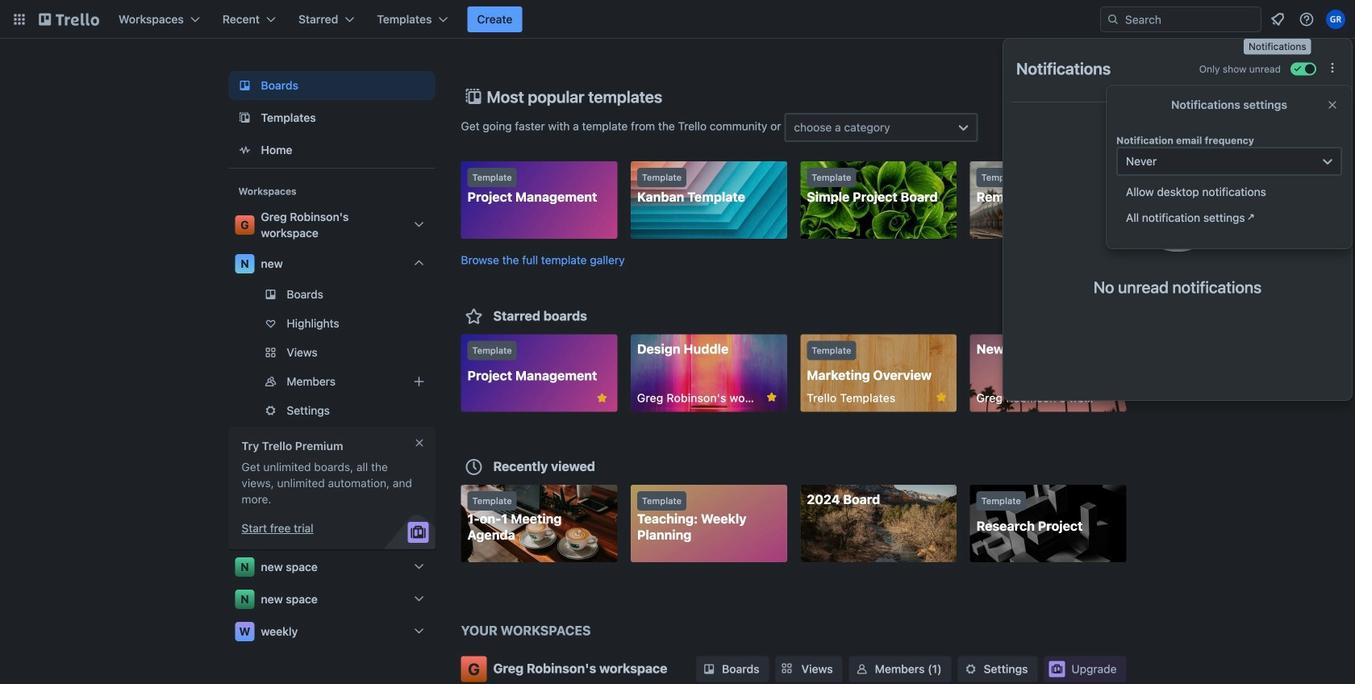 Task type: locate. For each thing, give the bounding box(es) containing it.
sm image
[[701, 661, 717, 677], [854, 661, 870, 677]]

tooltip
[[1244, 39, 1312, 55]]

search image
[[1107, 13, 1120, 26]]

1 horizontal spatial sm image
[[854, 661, 870, 677]]

0 horizontal spatial click to unstar this board. it will be removed from your starred list. image
[[595, 391, 610, 405]]

2 sm image from the left
[[854, 661, 870, 677]]

add image
[[410, 372, 429, 391]]

home image
[[235, 140, 255, 160]]

sm image
[[963, 661, 979, 677]]

back to home image
[[39, 6, 99, 32]]

taco image
[[1135, 144, 1221, 252]]

greg robinson (gregrobinson96) image
[[1327, 10, 1346, 29]]

click to unstar this board. it will be removed from your starred list. image
[[934, 390, 949, 405], [595, 391, 610, 405]]

click to unstar this board. it will be removed from your starred list. image
[[765, 390, 779, 405]]

0 horizontal spatial sm image
[[701, 661, 717, 677]]



Task type: describe. For each thing, give the bounding box(es) containing it.
Search field
[[1101, 6, 1262, 32]]

primary element
[[0, 0, 1356, 39]]

1 sm image from the left
[[701, 661, 717, 677]]

template board image
[[235, 108, 255, 127]]

close popover image
[[1327, 98, 1339, 111]]

0 notifications image
[[1268, 10, 1288, 29]]

1 horizontal spatial click to unstar this board. it will be removed from your starred list. image
[[934, 390, 949, 405]]

board image
[[235, 76, 255, 95]]

open information menu image
[[1299, 11, 1315, 27]]



Task type: vqa. For each thing, say whether or not it's contained in the screenshot.
2nd sm image from left
yes



